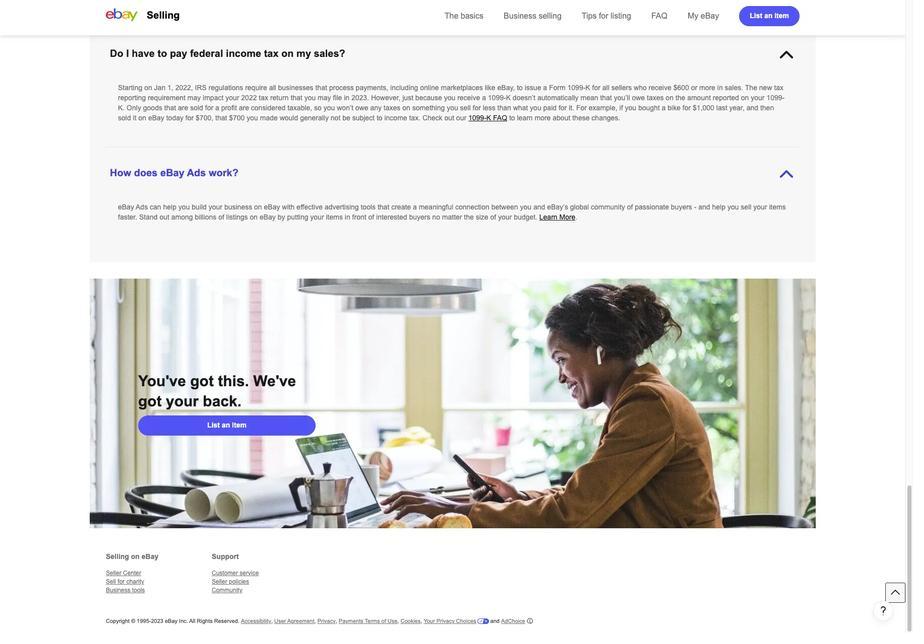 Task type: vqa. For each thing, say whether or not it's contained in the screenshot.
Featured link
no



Task type: describe. For each thing, give the bounding box(es) containing it.
less
[[483, 104, 495, 112]]

made
[[260, 114, 278, 122]]

ebay right "my"
[[701, 12, 719, 20]]

a inside ebay ads can help you build your business on ebay with effective advertising tools that create a meaningful connection between you and ebay's global community of passionate buyers - and help you sell your items faster. stand out among billions of listings on ebay by putting your items in front of interested buyers no matter the size of your budget.
[[413, 203, 417, 211]]

0 horizontal spatial k
[[486, 114, 491, 122]]

our
[[456, 114, 466, 122]]

so
[[314, 104, 322, 112]]

terms
[[365, 619, 380, 625]]

changes.
[[592, 114, 620, 122]]

learn more .
[[539, 213, 577, 221]]

seller center sell for charity business tools
[[106, 570, 145, 594]]

support
[[212, 553, 239, 561]]

0 vertical spatial buyers
[[671, 203, 692, 211]]

0 vertical spatial receive
[[649, 84, 672, 92]]

2 privacy from the left
[[436, 619, 455, 625]]

be
[[342, 114, 350, 122]]

new
[[759, 84, 772, 92]]

inc.
[[179, 619, 188, 625]]

that down profit
[[215, 114, 227, 122]]

business tools link
[[106, 587, 145, 594]]

1 horizontal spatial items
[[769, 203, 786, 211]]

1 horizontal spatial an
[[764, 11, 773, 19]]

you right the if
[[625, 104, 636, 112]]

you've
[[138, 373, 186, 390]]

tax.
[[409, 114, 421, 122]]

1 vertical spatial faq
[[493, 114, 507, 122]]

0 vertical spatial the
[[445, 12, 458, 20]]

example,
[[589, 104, 618, 112]]

to up doesn't
[[517, 84, 523, 92]]

you've got this. we've got your back.
[[138, 373, 296, 410]]

faster.
[[118, 213, 137, 221]]

income inside starting on jan 1, 2022, irs regulations require all businesses that process payments, including online marketplaces like ebay, to issue a form 1099-k for all sellers who receive $600 or more in sales. the new tax reporting requirement may impact your 2022 tax return that you may file in 2023. however, just because you receive a 1099-k doesn't automatically mean that you'll owe taxes on the amount reported on your 1099- k. only goods that are sold for a profit are considered taxable, so you won't owe any taxes on something you sell for less than what you paid for it. for example, if you bought a bike for $1,000 last year, and then sold it on ebay today for $700, that $700 you made would generally not be subject to income tax. check out our
[[384, 114, 407, 122]]

of left use
[[381, 619, 386, 625]]

ebay left "by" on the top of page
[[260, 213, 276, 221]]

0 vertical spatial item
[[775, 11, 789, 19]]

listings
[[226, 213, 248, 221]]

for right tips at the top of the page
[[599, 12, 608, 20]]

1 vertical spatial got
[[138, 393, 162, 410]]

how
[[110, 167, 131, 178]]

reported
[[713, 94, 739, 102]]

that inside ebay ads can help you build your business on ebay with effective advertising tools that create a meaningful connection between you and ebay's global community of passionate buyers - and help you sell your items faster. stand out among billions of listings on ebay by putting your items in front of interested buyers no matter the size of your budget.
[[378, 203, 389, 211]]

the inside starting on jan 1, 2022, irs regulations require all businesses that process payments, including online marketplaces like ebay, to issue a form 1099-k for all sellers who receive $600 or more in sales. the new tax reporting requirement may impact your 2022 tax return that you may file in 2023. however, just because you receive a 1099-k doesn't automatically mean that you'll owe taxes on the amount reported on your 1099- k. only goods that are sold for a profit are considered taxable, so you won't owe any taxes on something you sell for less than what you paid for it. for example, if you bought a bike for $1,000 last year, and then sold it on ebay today for $700, that $700 you made would generally not be subject to income tax. check out our
[[745, 84, 757, 92]]

a down impact on the top of page
[[215, 104, 219, 112]]

you up so
[[304, 94, 316, 102]]

payments terms of use link
[[339, 619, 398, 625]]

seller center link
[[106, 570, 141, 577]]

you right '-'
[[728, 203, 739, 211]]

requirement
[[148, 94, 185, 102]]

of right community
[[627, 203, 633, 211]]

2023
[[151, 619, 163, 625]]

and up learn
[[533, 203, 545, 211]]

tips for listing
[[582, 12, 631, 20]]

0 vertical spatial k
[[586, 84, 590, 92]]

0 vertical spatial income
[[226, 48, 261, 59]]

customer service seller policies community
[[212, 570, 259, 594]]

.
[[576, 213, 577, 221]]

0 vertical spatial sold
[[190, 104, 203, 112]]

1 vertical spatial tax
[[774, 84, 784, 92]]

community link
[[212, 587, 242, 594]]

2 are from the left
[[239, 104, 249, 112]]

billions
[[195, 213, 216, 221]]

to left pay
[[158, 48, 167, 59]]

copyright © 1995-2023 ebay inc. all rights reserved. accessibility , user agreement , privacy , payments terms of use , cookies , your privacy choices
[[106, 619, 476, 625]]

$700
[[229, 114, 245, 122]]

a left form on the right of page
[[543, 84, 547, 92]]

for right 'bike'
[[683, 104, 691, 112]]

more inside starting on jan 1, 2022, irs regulations require all businesses that process payments, including online marketplaces like ebay, to issue a form 1099-k for all sellers who receive $600 or more in sales. the new tax reporting requirement may impact your 2022 tax return that you may file in 2023. however, just because you receive a 1099-k doesn't automatically mean that you'll owe taxes on the amount reported on your 1099- k. only goods that are sold for a profit are considered taxable, so you won't owe any taxes on something you sell for less than what you paid for it. for example, if you bought a bike for $1,000 last year, and then sold it on ebay today for $700, that $700 you made would generally not be subject to income tax. check out our
[[699, 84, 715, 92]]

tips
[[582, 12, 597, 20]]

just
[[402, 94, 413, 102]]

ebay up the faster.
[[118, 203, 134, 211]]

for right today
[[185, 114, 194, 122]]

0 horizontal spatial receive
[[457, 94, 480, 102]]

sell inside ebay ads can help you build your business on ebay with effective advertising tools that create a meaningful connection between you and ebay's global community of passionate buyers - and help you sell your items faster. stand out among billions of listings on ebay by putting your items in front of interested buyers no matter the size of your budget.
[[741, 203, 751, 211]]

the inside ebay ads can help you build your business on ebay with effective advertising tools that create a meaningful connection between you and ebay's global community of passionate buyers - and help you sell your items faster. stand out among billions of listings on ebay by putting your items in front of interested buyers no matter the size of your budget.
[[464, 213, 474, 221]]

on left my
[[281, 48, 294, 59]]

you up among
[[178, 203, 190, 211]]

today
[[166, 114, 184, 122]]

and right '-'
[[698, 203, 710, 211]]

who
[[634, 84, 647, 92]]

your privacy choices link
[[424, 619, 489, 625]]

community
[[212, 587, 242, 594]]

federal
[[190, 48, 223, 59]]

with
[[282, 203, 295, 211]]

among
[[171, 213, 193, 221]]

in inside ebay ads can help you build your business on ebay with effective advertising tools that create a meaningful connection between you and ebay's global community of passionate buyers - and help you sell your items faster. stand out among billions of listings on ebay by putting your items in front of interested buyers no matter the size of your budget.
[[345, 213, 350, 221]]

however,
[[371, 94, 400, 102]]

on up 'bike'
[[666, 94, 674, 102]]

pay
[[170, 48, 187, 59]]

0 horizontal spatial taxes
[[384, 104, 401, 112]]

businesses
[[278, 84, 313, 92]]

community
[[591, 203, 625, 211]]

seller policies link
[[212, 579, 249, 586]]

by
[[278, 213, 285, 221]]

2 may from the left
[[318, 94, 331, 102]]

agreement
[[287, 619, 314, 625]]

you right $700
[[247, 114, 258, 122]]

you up our
[[447, 104, 458, 112]]

amount
[[687, 94, 711, 102]]

reserved.
[[214, 619, 239, 625]]

1099- down less
[[468, 114, 486, 122]]

only
[[127, 104, 141, 112]]

1 are from the left
[[178, 104, 188, 112]]

1 vertical spatial k
[[506, 94, 511, 102]]

listing
[[611, 12, 631, 20]]

faq link
[[651, 12, 668, 20]]

list an item for right the list an item link
[[750, 11, 789, 19]]

have
[[132, 48, 155, 59]]

connection
[[455, 203, 489, 211]]

stand
[[139, 213, 158, 221]]

$600
[[673, 84, 689, 92]]

list an item for the left the list an item link
[[207, 421, 247, 429]]

rights
[[197, 619, 213, 625]]

to down any
[[377, 114, 382, 122]]

for inside seller center sell for charity business tools
[[118, 579, 125, 586]]

tools inside ebay ads can help you build your business on ebay with effective advertising tools that create a meaningful connection between you and ebay's global community of passionate buyers - and help you sell your items faster. stand out among billions of listings on ebay by putting your items in front of interested buyers no matter the size of your budget.
[[361, 203, 376, 211]]

mean
[[581, 94, 598, 102]]

and inside starting on jan 1, 2022, irs regulations require all businesses that process payments, including online marketplaces like ebay, to issue a form 1099-k for all sellers who receive $600 or more in sales. the new tax reporting requirement may impact your 2022 tax return that you may file in 2023. however, just because you receive a 1099-k doesn't automatically mean that you'll owe taxes on the amount reported on your 1099- k. only goods that are sold for a profit are considered taxable, so you won't owe any taxes on something you sell for less than what you paid for it. for example, if you bought a bike for $1,000 last year, and then sold it on ebay today for $700, that $700 you made would generally not be subject to income tax. check out our
[[747, 104, 758, 112]]

bike
[[668, 104, 681, 112]]

2022,
[[175, 84, 193, 92]]

won't
[[337, 104, 353, 112]]

on right listings on the left top of page
[[250, 213, 258, 221]]

on down the just
[[402, 104, 410, 112]]

customer service link
[[212, 570, 259, 577]]

not
[[331, 114, 341, 122]]

privacy link
[[317, 619, 336, 625]]

to left learn
[[509, 114, 515, 122]]

0 horizontal spatial buyers
[[409, 213, 430, 221]]

a up less
[[482, 94, 486, 102]]

more
[[559, 213, 576, 221]]

on right it
[[138, 114, 146, 122]]

service
[[240, 570, 259, 577]]

ebay right does at the left
[[160, 167, 184, 178]]

my ebay
[[688, 12, 719, 20]]

your inside "you've got this. we've got your back."
[[166, 393, 199, 410]]

than
[[497, 104, 511, 112]]

that left process
[[315, 84, 327, 92]]

payments,
[[356, 84, 388, 92]]

because
[[415, 94, 442, 102]]

of left listings on the left top of page
[[218, 213, 224, 221]]

what
[[513, 104, 528, 112]]

no
[[432, 213, 440, 221]]

interested
[[376, 213, 407, 221]]

that down requirement
[[164, 104, 176, 112]]

seller inside seller center sell for charity business tools
[[106, 570, 121, 577]]

that up example,
[[600, 94, 612, 102]]

1 vertical spatial more
[[535, 114, 551, 122]]

about
[[553, 114, 570, 122]]

impact
[[203, 94, 224, 102]]

user agreement link
[[274, 619, 314, 625]]

sellers
[[611, 84, 632, 92]]

regulations
[[209, 84, 243, 92]]

0 vertical spatial in
[[717, 84, 723, 92]]

help, opens dialogs image
[[878, 607, 888, 617]]

budget.
[[514, 213, 537, 221]]

learn more link
[[539, 213, 576, 221]]

out inside ebay ads can help you build your business on ebay with effective advertising tools that create a meaningful connection between you and ebay's global community of passionate buyers - and help you sell your items faster. stand out among billions of listings on ebay by putting your items in front of interested buyers no matter the size of your budget.
[[160, 213, 169, 221]]

the basics link
[[445, 12, 484, 20]]

use
[[388, 619, 398, 625]]

1 horizontal spatial business
[[504, 12, 537, 20]]



Task type: locate. For each thing, give the bounding box(es) containing it.
0 horizontal spatial got
[[138, 393, 162, 410]]

1 vertical spatial business
[[106, 587, 130, 594]]

the basics
[[445, 12, 484, 20]]

0 vertical spatial list an item link
[[739, 6, 800, 26]]

1 privacy from the left
[[317, 619, 336, 625]]

1 horizontal spatial list
[[750, 11, 762, 19]]

are down 2022
[[239, 104, 249, 112]]

accessibility
[[241, 619, 271, 625]]

the down $600
[[676, 94, 685, 102]]

tax up "considered"
[[259, 94, 268, 102]]

may up so
[[318, 94, 331, 102]]

0 horizontal spatial list an item
[[207, 421, 247, 429]]

selling up pay
[[147, 10, 180, 21]]

the inside starting on jan 1, 2022, irs regulations require all businesses that process payments, including online marketplaces like ebay, to issue a form 1099-k for all sellers who receive $600 or more in sales. the new tax reporting requirement may impact your 2022 tax return that you may file in 2023. however, just because you receive a 1099-k doesn't automatically mean that you'll owe taxes on the amount reported on your 1099- k. only goods that are sold for a profit are considered taxable, so you won't owe any taxes on something you sell for less than what you paid for it. for example, if you bought a bike for $1,000 last year, and then sold it on ebay today for $700, that $700 you made would generally not be subject to income tax. check out our
[[676, 94, 685, 102]]

you right so
[[324, 104, 335, 112]]

0 vertical spatial selling
[[147, 10, 180, 21]]

1 horizontal spatial sell
[[741, 203, 751, 211]]

2 , from the left
[[314, 619, 316, 625]]

1 vertical spatial selling
[[106, 553, 129, 561]]

tools inside seller center sell for charity business tools
[[132, 587, 145, 594]]

1099-k faq link
[[468, 114, 507, 122]]

1 horizontal spatial are
[[239, 104, 249, 112]]

items
[[769, 203, 786, 211], [326, 213, 343, 221]]

1 horizontal spatial seller
[[212, 579, 227, 586]]

goods
[[143, 104, 162, 112]]

1 vertical spatial items
[[326, 213, 343, 221]]

selling on ebay
[[106, 553, 158, 561]]

the
[[676, 94, 685, 102], [464, 213, 474, 221]]

0 vertical spatial business
[[504, 12, 537, 20]]

, left your
[[421, 619, 422, 625]]

0 horizontal spatial list
[[207, 421, 220, 429]]

got
[[190, 373, 214, 390], [138, 393, 162, 410]]

for down impact on the top of page
[[205, 104, 213, 112]]

1 vertical spatial list an item
[[207, 421, 247, 429]]

1 vertical spatial tools
[[132, 587, 145, 594]]

basics
[[461, 12, 484, 20]]

business selling link
[[504, 12, 562, 20]]

k down ebay,
[[506, 94, 511, 102]]

ads up stand
[[136, 203, 148, 211]]

0 vertical spatial list
[[750, 11, 762, 19]]

got down you've
[[138, 393, 162, 410]]

k up mean
[[586, 84, 590, 92]]

tax left my
[[264, 48, 279, 59]]

owe down who
[[632, 94, 645, 102]]

seller up "sell"
[[106, 570, 121, 577]]

the left basics
[[445, 12, 458, 20]]

selling for selling
[[147, 10, 180, 21]]

ebay left inc.
[[165, 619, 178, 625]]

2 help from the left
[[712, 203, 726, 211]]

1099-k faq to learn more about these changes.
[[468, 114, 620, 122]]

copyright
[[106, 619, 130, 625]]

receive right who
[[649, 84, 672, 92]]

owe down 2023.
[[355, 104, 368, 112]]

on up center
[[131, 553, 140, 561]]

1099- up mean
[[568, 84, 586, 92]]

would
[[280, 114, 298, 122]]

1 horizontal spatial list an item
[[750, 11, 789, 19]]

in down advertising at the left
[[345, 213, 350, 221]]

business inside seller center sell for charity business tools
[[106, 587, 130, 594]]

1 horizontal spatial item
[[775, 11, 789, 19]]

profit
[[221, 104, 237, 112]]

1 all from the left
[[269, 84, 276, 92]]

you'll
[[614, 94, 630, 102]]

ebay's
[[547, 203, 568, 211]]

online
[[420, 84, 439, 92]]

0 horizontal spatial income
[[226, 48, 261, 59]]

sell inside starting on jan 1, 2022, irs regulations require all businesses that process payments, including online marketplaces like ebay, to issue a form 1099-k for all sellers who receive $600 or more in sales. the new tax reporting requirement may impact your 2022 tax return that you may file in 2023. however, just because you receive a 1099-k doesn't automatically mean that you'll owe taxes on the amount reported on your 1099- k. only goods that are sold for a profit are considered taxable, so you won't owe any taxes on something you sell for less than what you paid for it. for example, if you bought a bike for $1,000 last year, and then sold it on ebay today for $700, that $700 you made would generally not be subject to income tax. check out our
[[460, 104, 471, 112]]

irs
[[195, 84, 207, 92]]

income up require
[[226, 48, 261, 59]]

5 , from the left
[[421, 619, 422, 625]]

sales?
[[314, 48, 345, 59]]

any
[[370, 104, 382, 112]]

business
[[504, 12, 537, 20], [106, 587, 130, 594]]

1 horizontal spatial list an item link
[[739, 6, 800, 26]]

faq left "my"
[[651, 12, 668, 20]]

on left the jan on the left of the page
[[144, 84, 152, 92]]

0 horizontal spatial help
[[163, 203, 176, 211]]

0 vertical spatial tools
[[361, 203, 376, 211]]

0 horizontal spatial seller
[[106, 570, 121, 577]]

2 vertical spatial k
[[486, 114, 491, 122]]

ads left work?
[[187, 167, 206, 178]]

k down less
[[486, 114, 491, 122]]

out down 'can'
[[160, 213, 169, 221]]

on up the year,
[[741, 94, 749, 102]]

charity
[[126, 579, 144, 586]]

putting
[[287, 213, 308, 221]]

something
[[412, 104, 445, 112]]

1 horizontal spatial tools
[[361, 203, 376, 211]]

matter
[[442, 213, 462, 221]]

you up 1099-k faq to learn more about these changes.
[[530, 104, 541, 112]]

in up reported
[[717, 84, 723, 92]]

1 vertical spatial out
[[160, 213, 169, 221]]

1 horizontal spatial owe
[[632, 94, 645, 102]]

business
[[224, 203, 252, 211]]

1 vertical spatial owe
[[355, 104, 368, 112]]

in
[[717, 84, 723, 92], [344, 94, 349, 102], [345, 213, 350, 221]]

1 vertical spatial taxes
[[384, 104, 401, 112]]

seller inside customer service seller policies community
[[212, 579, 227, 586]]

seller down customer at the bottom left
[[212, 579, 227, 586]]

0 vertical spatial seller
[[106, 570, 121, 577]]

1 vertical spatial in
[[344, 94, 349, 102]]

0 horizontal spatial the
[[464, 213, 474, 221]]

1 vertical spatial ads
[[136, 203, 148, 211]]

a right the create
[[413, 203, 417, 211]]

tools
[[361, 203, 376, 211], [132, 587, 145, 594]]

return
[[270, 94, 289, 102]]

1 horizontal spatial help
[[712, 203, 726, 211]]

0 vertical spatial sell
[[460, 104, 471, 112]]

buyers left no
[[409, 213, 430, 221]]

selling for selling on ebay
[[106, 553, 129, 561]]

1 horizontal spatial the
[[745, 84, 757, 92]]

and left then
[[747, 104, 758, 112]]

of right front
[[368, 213, 374, 221]]

for
[[576, 104, 587, 112]]

marketplaces
[[441, 84, 483, 92]]

0 vertical spatial faq
[[651, 12, 668, 20]]

sales.
[[725, 84, 743, 92]]

4 , from the left
[[398, 619, 399, 625]]

0 horizontal spatial items
[[326, 213, 343, 221]]

0 vertical spatial out
[[444, 114, 454, 122]]

all left sellers at the right of page
[[602, 84, 610, 92]]

1 horizontal spatial faq
[[651, 12, 668, 20]]

privacy
[[317, 619, 336, 625], [436, 619, 455, 625]]

business selling
[[504, 12, 562, 20]]

, left user at left
[[271, 619, 273, 625]]

0 horizontal spatial item
[[232, 421, 247, 429]]

of right size
[[490, 213, 496, 221]]

0 vertical spatial got
[[190, 373, 214, 390]]

faq
[[651, 12, 668, 20], [493, 114, 507, 122]]

2 horizontal spatial k
[[586, 84, 590, 92]]

1099-
[[568, 84, 586, 92], [488, 94, 506, 102], [767, 94, 785, 102], [468, 114, 486, 122]]

doesn't
[[513, 94, 535, 102]]

all up "return"
[[269, 84, 276, 92]]

tools up front
[[361, 203, 376, 211]]

do i have to pay federal income tax on my sales?
[[110, 48, 345, 59]]

1 horizontal spatial ads
[[187, 167, 206, 178]]

0 vertical spatial tax
[[264, 48, 279, 59]]

receive
[[649, 84, 672, 92], [457, 94, 480, 102]]

privacy right your
[[436, 619, 455, 625]]

your
[[225, 94, 239, 102], [751, 94, 765, 102], [209, 203, 222, 211], [753, 203, 767, 211], [310, 213, 324, 221], [498, 213, 512, 221], [166, 393, 199, 410]]

owe
[[632, 94, 645, 102], [355, 104, 368, 112]]

sold left it
[[118, 114, 131, 122]]

got up back.
[[190, 373, 214, 390]]

0 horizontal spatial ads
[[136, 203, 148, 211]]

to
[[158, 48, 167, 59], [517, 84, 523, 92], [377, 114, 382, 122], [509, 114, 515, 122]]

0 horizontal spatial faq
[[493, 114, 507, 122]]

and left the adchoice
[[490, 619, 500, 625]]

are up today
[[178, 104, 188, 112]]

ebay inside starting on jan 1, 2022, irs regulations require all businesses that process payments, including online marketplaces like ebay, to issue a form 1099-k for all sellers who receive $600 or more in sales. the new tax reporting requirement may impact your 2022 tax return that you may file in 2023. however, just because you receive a 1099-k doesn't automatically mean that you'll owe taxes on the amount reported on your 1099- k. only goods that are sold for a profit are considered taxable, so you won't owe any taxes on something you sell for less than what you paid for it. for example, if you bought a bike for $1,000 last year, and then sold it on ebay today for $700, that $700 you made would generally not be subject to income tax. check out our
[[148, 114, 164, 122]]

policies
[[229, 579, 249, 586]]

subject
[[352, 114, 375, 122]]

0 horizontal spatial sell
[[460, 104, 471, 112]]

1099- down like
[[488, 94, 506, 102]]

, left payments
[[336, 619, 337, 625]]

ebay up the charity
[[142, 553, 158, 561]]

2 vertical spatial tax
[[259, 94, 268, 102]]

privacy left payments
[[317, 619, 336, 625]]

ebay up "by" on the top of page
[[264, 203, 280, 211]]

form
[[549, 84, 566, 92]]

0 vertical spatial the
[[676, 94, 685, 102]]

check
[[423, 114, 443, 122]]

0 horizontal spatial sold
[[118, 114, 131, 122]]

ads inside ebay ads can help you build your business on ebay with effective advertising tools that create a meaningful connection between you and ebay's global community of passionate buyers - and help you sell your items faster. stand out among billions of listings on ebay by putting your items in front of interested buyers no matter the size of your budget.
[[136, 203, 148, 211]]

the
[[445, 12, 458, 20], [745, 84, 757, 92]]

0 vertical spatial ads
[[187, 167, 206, 178]]

0 horizontal spatial privacy
[[317, 619, 336, 625]]

considered
[[251, 104, 286, 112]]

more up amount
[[699, 84, 715, 92]]

0 horizontal spatial list an item link
[[138, 416, 316, 436]]

learn
[[517, 114, 533, 122]]

0 vertical spatial list an item
[[750, 11, 789, 19]]

0 vertical spatial items
[[769, 203, 786, 211]]

process
[[329, 84, 354, 92]]

1 , from the left
[[271, 619, 273, 625]]

and adchoice
[[489, 619, 525, 625]]

,
[[271, 619, 273, 625], [314, 619, 316, 625], [336, 619, 337, 625], [398, 619, 399, 625], [421, 619, 422, 625]]

©
[[131, 619, 135, 625]]

tax
[[264, 48, 279, 59], [774, 84, 784, 92], [259, 94, 268, 102]]

ads
[[187, 167, 206, 178], [136, 203, 148, 211]]

1 horizontal spatial more
[[699, 84, 715, 92]]

payments
[[339, 619, 363, 625]]

size
[[476, 213, 488, 221]]

0 vertical spatial owe
[[632, 94, 645, 102]]

the left "new"
[[745, 84, 757, 92]]

you up budget.
[[520, 203, 531, 211]]

buyers left '-'
[[671, 203, 692, 211]]

cookies
[[401, 619, 421, 625]]

out left our
[[444, 114, 454, 122]]

sold
[[190, 104, 203, 112], [118, 114, 131, 122]]

file
[[333, 94, 342, 102]]

0 vertical spatial taxes
[[647, 94, 664, 102]]

0 horizontal spatial are
[[178, 104, 188, 112]]

0 vertical spatial an
[[764, 11, 773, 19]]

1 vertical spatial income
[[384, 114, 407, 122]]

for left the it.
[[559, 104, 567, 112]]

1 horizontal spatial income
[[384, 114, 407, 122]]

1 horizontal spatial privacy
[[436, 619, 455, 625]]

1 may from the left
[[187, 94, 201, 102]]

may down irs
[[187, 94, 201, 102]]

we've
[[253, 373, 296, 390]]

for up mean
[[592, 84, 600, 92]]

you down marketplaces
[[444, 94, 455, 102]]

1 horizontal spatial out
[[444, 114, 454, 122]]

tax right "new"
[[774, 84, 784, 92]]

starting
[[118, 84, 142, 92]]

adchoice
[[501, 619, 525, 625]]

0 horizontal spatial selling
[[106, 553, 129, 561]]

help right '-'
[[712, 203, 726, 211]]

1 vertical spatial sold
[[118, 114, 131, 122]]

$700,
[[196, 114, 213, 122]]

tools down the charity
[[132, 587, 145, 594]]

more down paid
[[535, 114, 551, 122]]

3 , from the left
[[336, 619, 337, 625]]

1 vertical spatial the
[[464, 213, 474, 221]]

1 vertical spatial buyers
[[409, 213, 430, 221]]

list
[[750, 11, 762, 19], [207, 421, 220, 429]]

on right business
[[254, 203, 262, 211]]

1 help from the left
[[163, 203, 176, 211]]

out inside starting on jan 1, 2022, irs regulations require all businesses that process payments, including online marketplaces like ebay, to issue a form 1099-k for all sellers who receive $600 or more in sales. the new tax reporting requirement may impact your 2022 tax return that you may file in 2023. however, just because you receive a 1099-k doesn't automatically mean that you'll owe taxes on the amount reported on your 1099- k. only goods that are sold for a profit are considered taxable, so you won't owe any taxes on something you sell for less than what you paid for it. for example, if you bought a bike for $1,000 last year, and then sold it on ebay today for $700, that $700 you made would generally not be subject to income tax. check out our
[[444, 114, 454, 122]]

0 horizontal spatial all
[[269, 84, 276, 92]]

1 vertical spatial receive
[[457, 94, 480, 102]]

1 horizontal spatial the
[[676, 94, 685, 102]]

0 vertical spatial more
[[699, 84, 715, 92]]

0 horizontal spatial out
[[160, 213, 169, 221]]

customer
[[212, 570, 238, 577]]

like
[[485, 84, 495, 92]]

0 horizontal spatial more
[[535, 114, 551, 122]]

back.
[[203, 393, 242, 410]]

adchoice link
[[501, 618, 533, 625]]

this.
[[218, 373, 249, 390]]

build
[[192, 203, 207, 211]]

receive down marketplaces
[[457, 94, 480, 102]]

0 horizontal spatial owe
[[355, 104, 368, 112]]

work?
[[209, 167, 238, 178]]

effective
[[297, 203, 323, 211]]

1,
[[167, 84, 173, 92]]

for left less
[[473, 104, 481, 112]]

my
[[688, 12, 698, 20]]

you
[[304, 94, 316, 102], [444, 94, 455, 102], [324, 104, 335, 112], [447, 104, 458, 112], [530, 104, 541, 112], [625, 104, 636, 112], [247, 114, 258, 122], [178, 203, 190, 211], [520, 203, 531, 211], [728, 203, 739, 211]]

taxes down however,
[[384, 104, 401, 112]]

0 horizontal spatial tools
[[132, 587, 145, 594]]

0 horizontal spatial may
[[187, 94, 201, 102]]

the down connection
[[464, 213, 474, 221]]

tips for listing link
[[582, 12, 631, 20]]

1 vertical spatial sell
[[741, 203, 751, 211]]

in right file
[[344, 94, 349, 102]]

does
[[134, 167, 158, 178]]

passionate
[[635, 203, 669, 211]]

1 vertical spatial an
[[222, 421, 230, 429]]

1 vertical spatial list
[[207, 421, 220, 429]]

1 horizontal spatial k
[[506, 94, 511, 102]]

that down businesses
[[291, 94, 302, 102]]

1 vertical spatial item
[[232, 421, 247, 429]]

a left 'bike'
[[662, 104, 666, 112]]

1099- up then
[[767, 94, 785, 102]]

business left selling
[[504, 12, 537, 20]]

2 vertical spatial in
[[345, 213, 350, 221]]

taxes
[[647, 94, 664, 102], [384, 104, 401, 112]]

2 all from the left
[[602, 84, 610, 92]]

1 vertical spatial the
[[745, 84, 757, 92]]



